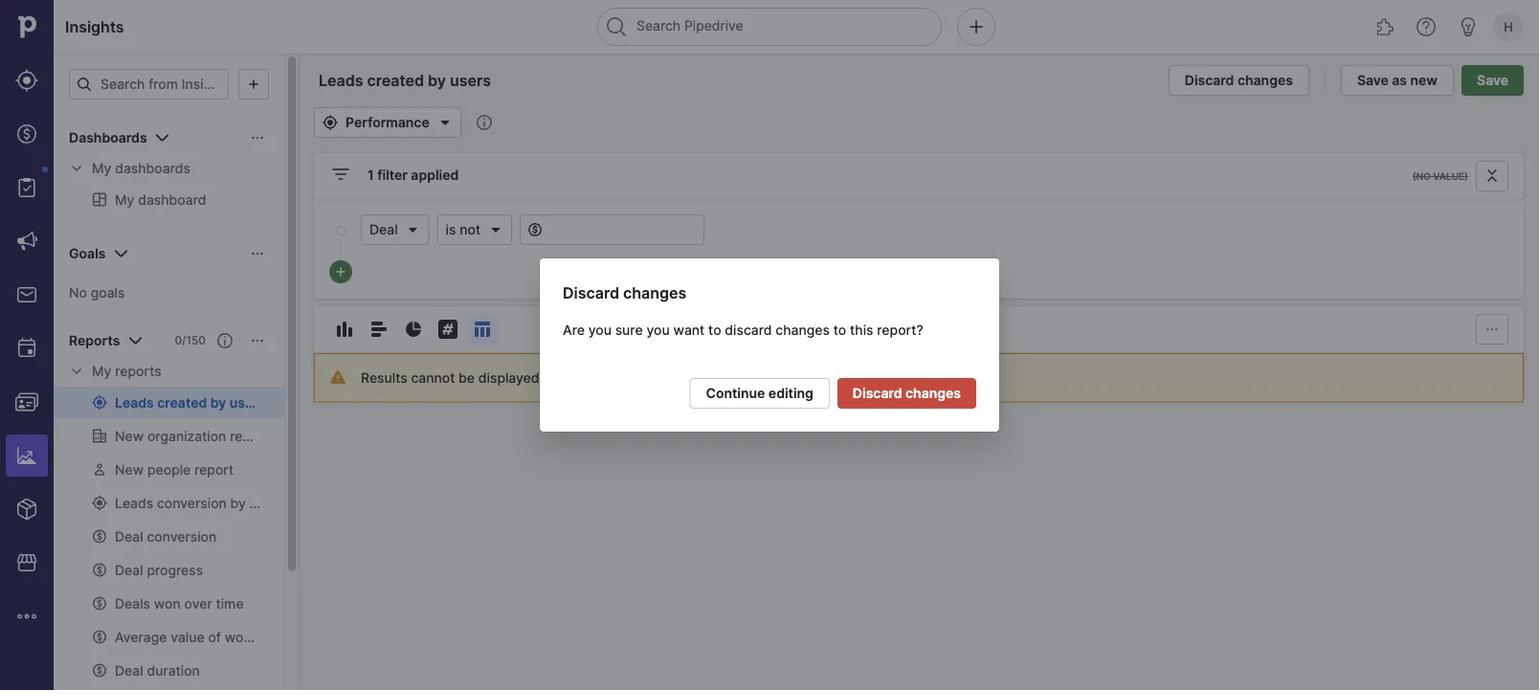 Task type: vqa. For each thing, say whether or not it's contained in the screenshot.
left Mm/Dd/Yyyy text box
no



Task type: locate. For each thing, give the bounding box(es) containing it.
cannot
[[411, 370, 455, 386]]

dashboards down "dashboards" button at the left of page
[[115, 160, 190, 177]]

color secondary image for my dashboards
[[69, 161, 84, 176]]

save inside save as new button
[[1358, 72, 1389, 89]]

1 to from the left
[[709, 322, 722, 338]]

displayed
[[479, 370, 540, 386]]

reports down "no goals"
[[115, 363, 161, 380]]

you right the sure
[[647, 322, 670, 338]]

0 vertical spatial dashboards
[[69, 130, 147, 146]]

0 horizontal spatial discard
[[563, 283, 620, 302]]

reports
[[69, 333, 120, 349], [115, 363, 161, 380]]

color primary image
[[319, 115, 342, 130], [329, 163, 352, 186], [250, 246, 265, 261], [333, 318, 356, 341], [368, 318, 391, 341], [124, 329, 147, 352], [217, 333, 233, 349], [250, 333, 265, 349]]

h
[[1505, 19, 1514, 34]]

0 vertical spatial discard changes
[[1185, 72, 1294, 89]]

my down "no goals"
[[92, 363, 111, 380]]

my for my reports
[[92, 363, 111, 380]]

want
[[674, 322, 705, 338]]

goals up no
[[69, 246, 106, 262]]

1 horizontal spatial save
[[1478, 72, 1509, 89]]

changes
[[1238, 72, 1294, 89], [623, 283, 687, 302], [776, 322, 830, 338], [906, 385, 961, 402]]

2 horizontal spatial discard
[[1185, 72, 1235, 89]]

1 vertical spatial color secondary image
[[69, 364, 84, 379]]

2 my from the top
[[92, 363, 111, 380]]

results
[[361, 370, 408, 386]]

1 save from the left
[[1358, 72, 1389, 89]]

Search from Insights text field
[[69, 69, 229, 100]]

2 vertical spatial discard
[[853, 385, 903, 402]]

1 my from the top
[[92, 160, 111, 177]]

save for save
[[1478, 72, 1509, 89]]

2 you from the left
[[647, 322, 670, 338]]

sure
[[615, 322, 643, 338]]

0 horizontal spatial to
[[709, 322, 722, 338]]

to right 'want'
[[709, 322, 722, 338]]

performance button
[[314, 107, 461, 138]]

color primary image inside performance button
[[319, 115, 342, 130]]

filters
[[624, 370, 660, 386]]

current
[[574, 370, 620, 386]]

be
[[459, 370, 475, 386]]

menu item
[[0, 429, 54, 483]]

2 horizontal spatial discard changes
[[1185, 72, 1294, 89]]

report?
[[877, 322, 924, 338]]

quick help image
[[1415, 15, 1438, 38]]

discard for the right discard changes button
[[1185, 72, 1235, 89]]

to left this
[[834, 322, 847, 338]]

(no value)
[[1413, 170, 1469, 182]]

save inside "save" button
[[1478, 72, 1509, 89]]

dashboards up my dashboards at the left of the page
[[69, 130, 147, 146]]

2 save from the left
[[1478, 72, 1509, 89]]

with
[[543, 370, 571, 386]]

marketplace image
[[15, 552, 38, 575]]

color secondary image
[[69, 161, 84, 176], [69, 364, 84, 379]]

my for my dashboards
[[92, 160, 111, 177]]

color primary image
[[77, 77, 92, 92], [242, 77, 265, 92], [434, 111, 457, 134], [151, 126, 174, 149], [250, 130, 265, 146], [1481, 169, 1504, 184], [110, 242, 133, 265], [402, 318, 425, 341], [437, 318, 460, 341], [471, 318, 494, 341], [1481, 322, 1504, 337]]

0 vertical spatial discard changes button
[[1169, 65, 1310, 96]]

dashboards button
[[54, 123, 284, 153]]

1 horizontal spatial you
[[647, 322, 670, 338]]

save for save as new
[[1358, 72, 1389, 89]]

goals right no
[[91, 284, 125, 301]]

0 vertical spatial discard
[[1185, 72, 1235, 89]]

my dashboards
[[92, 160, 190, 177]]

color primary image inside performance button
[[434, 111, 457, 134]]

sales assistant image
[[1457, 15, 1480, 38]]

info image
[[477, 115, 492, 130]]

my
[[92, 160, 111, 177], [92, 363, 111, 380]]

0 horizontal spatial discard changes
[[563, 283, 687, 302]]

0 vertical spatial my
[[92, 160, 111, 177]]

quick add image
[[965, 15, 988, 38]]

you right are
[[589, 322, 612, 338]]

or
[[664, 370, 677, 386]]

goals
[[69, 246, 106, 262], [91, 284, 125, 301]]

dashboards
[[69, 130, 147, 146], [115, 160, 190, 177]]

1 vertical spatial discard changes
[[563, 283, 687, 302]]

2 vertical spatial discard changes
[[853, 385, 961, 402]]

this
[[850, 322, 874, 338]]

discard for the bottommost discard changes button
[[853, 385, 903, 402]]

1 vertical spatial reports
[[115, 363, 161, 380]]

are you sure you want to discard changes to this report?
[[563, 322, 924, 338]]

2 color secondary image from the top
[[69, 364, 84, 379]]

my down "dashboards" button at the left of page
[[92, 160, 111, 177]]

color secondary image right color undefined image
[[69, 161, 84, 176]]

my reports
[[92, 363, 161, 380]]

home image
[[12, 12, 41, 41]]

discard changes
[[1185, 72, 1294, 89], [563, 283, 687, 302], [853, 385, 961, 402]]

1 you from the left
[[589, 322, 612, 338]]

0 vertical spatial color secondary image
[[69, 161, 84, 176]]

discard changes button
[[1169, 65, 1310, 96], [838, 378, 977, 409]]

goals button
[[54, 238, 284, 269]]

no goals
[[69, 284, 125, 301]]

1 filter applied
[[368, 167, 459, 183]]

dashboards inside "dashboards" button
[[69, 130, 147, 146]]

save left as
[[1358, 72, 1389, 89]]

1 horizontal spatial to
[[834, 322, 847, 338]]

results cannot be displayed with current filters or grouping options.
[[361, 370, 792, 386]]

0 vertical spatial goals
[[69, 246, 106, 262]]

save
[[1358, 72, 1389, 89], [1478, 72, 1509, 89]]

more image
[[15, 605, 38, 628]]

1 horizontal spatial discard changes
[[853, 385, 961, 402]]

0 horizontal spatial save
[[1358, 72, 1389, 89]]

save down h "button"
[[1478, 72, 1509, 89]]

performance
[[346, 114, 430, 131]]

color secondary image left my reports
[[69, 364, 84, 379]]

h button
[[1490, 8, 1528, 46]]

discard
[[1185, 72, 1235, 89], [563, 283, 620, 302], [853, 385, 903, 402]]

0 vertical spatial reports
[[69, 333, 120, 349]]

discard changes for the bottommost discard changes button
[[853, 385, 961, 402]]

to
[[709, 322, 722, 338], [834, 322, 847, 338]]

1 vertical spatial goals
[[91, 284, 125, 301]]

1
[[368, 167, 374, 183]]

1 vertical spatial my
[[92, 363, 111, 380]]

you
[[589, 322, 612, 338], [647, 322, 670, 338]]

menu
[[0, 0, 54, 690]]

save as new button
[[1341, 65, 1455, 96]]

1 color secondary image from the top
[[69, 161, 84, 176]]

0 horizontal spatial you
[[589, 322, 612, 338]]

0 horizontal spatial discard changes button
[[838, 378, 977, 409]]

1 horizontal spatial discard
[[853, 385, 903, 402]]

reports up my reports
[[69, 333, 120, 349]]



Task type: describe. For each thing, give the bounding box(es) containing it.
editing
[[769, 385, 814, 402]]

grouping
[[681, 370, 737, 386]]

1 vertical spatial dashboards
[[115, 160, 190, 177]]

color secondary image for my reports
[[69, 364, 84, 379]]

filter
[[377, 167, 408, 183]]

as
[[1393, 72, 1408, 89]]

value)
[[1434, 170, 1469, 182]]

color primary inverted image
[[333, 264, 349, 280]]

sales inbox image
[[15, 283, 38, 306]]

discard
[[725, 322, 772, 338]]

insights
[[65, 17, 124, 36]]

Search Pipedrive field
[[598, 8, 942, 46]]

leads image
[[15, 69, 38, 92]]

color undefined image
[[15, 176, 38, 199]]

products image
[[15, 498, 38, 521]]

color warning image
[[330, 370, 346, 385]]

insights image
[[15, 444, 38, 467]]

continue
[[706, 385, 765, 402]]

Leads created by users field
[[314, 68, 526, 93]]

discard changes for the right discard changes button
[[1185, 72, 1294, 89]]

1 vertical spatial discard changes button
[[838, 378, 977, 409]]

new
[[1411, 72, 1438, 89]]

1 vertical spatial discard
[[563, 283, 620, 302]]

save as new
[[1358, 72, 1438, 89]]

continue editing
[[706, 385, 814, 402]]

are
[[563, 322, 585, 338]]

options.
[[741, 370, 792, 386]]

no
[[69, 284, 87, 301]]

color primary image inside goals 'button'
[[110, 242, 133, 265]]

goals inside 'button'
[[69, 246, 106, 262]]

deals image
[[15, 123, 38, 146]]

1 horizontal spatial discard changes button
[[1169, 65, 1310, 96]]

contacts image
[[15, 391, 38, 414]]

activities image
[[15, 337, 38, 360]]

2 to from the left
[[834, 322, 847, 338]]

color primary image inside goals 'button'
[[250, 246, 265, 261]]

applied
[[411, 167, 459, 183]]

0/150
[[175, 334, 206, 348]]

campaigns image
[[15, 230, 38, 253]]

continue editing button
[[690, 378, 830, 409]]

(no
[[1413, 170, 1431, 182]]

save button
[[1462, 65, 1524, 96]]



